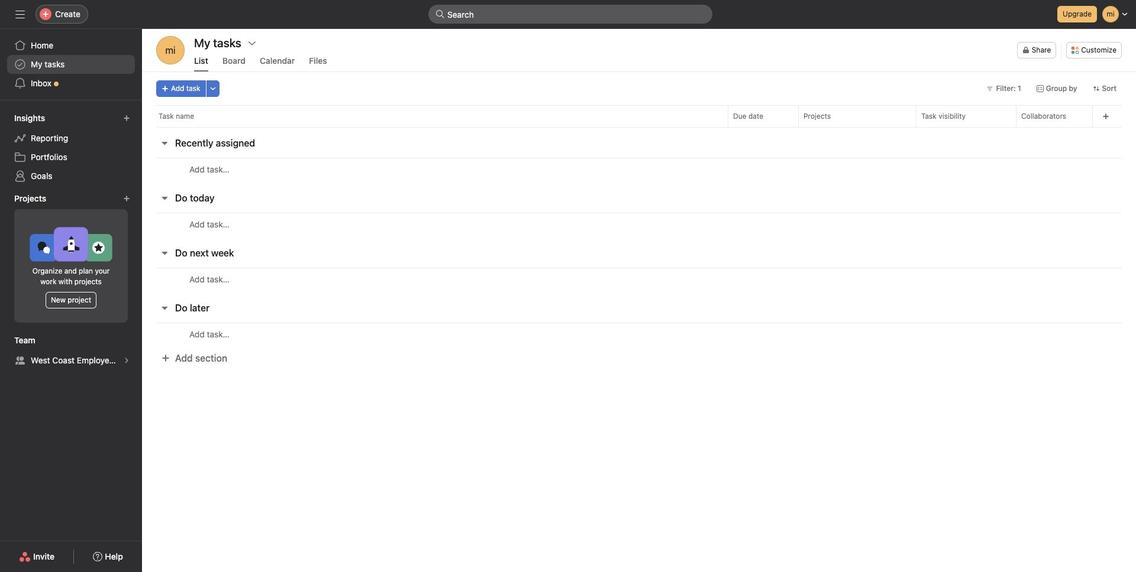 Task type: vqa. For each thing, say whether or not it's contained in the screenshot.
Task name text field for Mark complete checkbox in [Example] Redesign landing page 'cell'
no



Task type: describe. For each thing, give the bounding box(es) containing it.
teams element
[[0, 330, 142, 373]]

projects element
[[0, 188, 142, 330]]

row for second collapse task list for this group image from the bottom of the page
[[142, 268, 1136, 291]]

show options image
[[247, 38, 257, 48]]

insights element
[[0, 108, 142, 188]]

row for 3rd collapse task list for this group image from the bottom of the page
[[142, 213, 1136, 236]]

see details, west coast employees 2 image
[[123, 357, 130, 365]]

1 collapse task list for this group image from the top
[[160, 193, 169, 203]]



Task type: locate. For each thing, give the bounding box(es) containing it.
new insights image
[[123, 115, 130, 122]]

2 collapse task list for this group image from the top
[[160, 249, 169, 258]]

add field image
[[1102, 113, 1109, 120]]

3 collapse task list for this group image from the top
[[160, 304, 169, 313]]

1 vertical spatial collapse task list for this group image
[[160, 249, 169, 258]]

prominent image
[[436, 9, 445, 19]]

2 vertical spatial collapse task list for this group image
[[160, 304, 169, 313]]

collapse task list for this group image
[[160, 138, 169, 148]]

more actions image
[[209, 85, 216, 92]]

hide sidebar image
[[15, 9, 25, 19]]

view profile settings image
[[156, 36, 185, 64]]

new project or portfolio image
[[123, 195, 130, 202]]

Search tasks, projects, and more text field
[[428, 5, 712, 24]]

None field
[[428, 5, 712, 24]]

0 vertical spatial collapse task list for this group image
[[160, 193, 169, 203]]

collapse task list for this group image
[[160, 193, 169, 203], [160, 249, 169, 258], [160, 304, 169, 313]]

row
[[142, 105, 1136, 127], [156, 127, 1122, 128], [142, 158, 1136, 180], [142, 213, 1136, 236], [142, 268, 1136, 291], [142, 323, 1136, 346]]

row for collapse task list for this group icon
[[142, 158, 1136, 180]]

global element
[[0, 29, 142, 100]]

row for 3rd collapse task list for this group image from the top of the page
[[142, 323, 1136, 346]]



